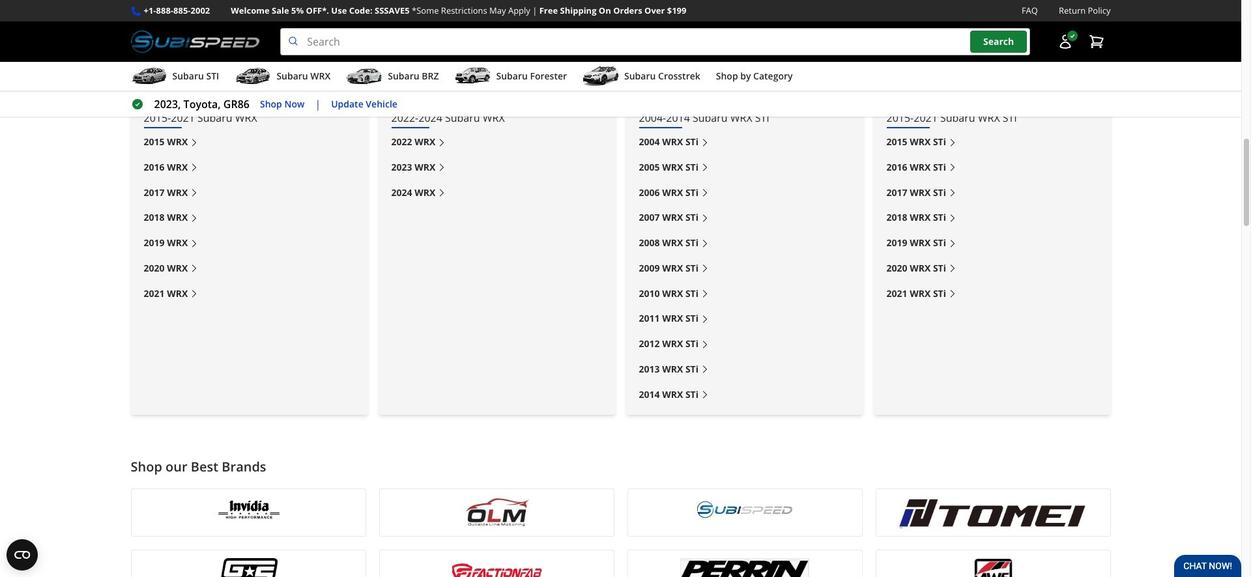 Task type: describe. For each thing, give the bounding box(es) containing it.
a subaru forester thumbnail image image
[[455, 67, 491, 86]]

awe tuning logo image
[[884, 558, 1102, 577]]

factionfab logo image
[[387, 558, 606, 577]]

invidia logo image
[[139, 497, 357, 528]]

search input field
[[280, 28, 1030, 55]]

2022-2024 wrx mods image
[[378, 0, 616, 98]]

tomei logo image
[[884, 497, 1102, 528]]

a subaru brz thumbnail image image
[[346, 67, 383, 86]]

a subaru sti thumbnail image image
[[131, 67, 167, 86]]

2015-21 wrx mods image
[[131, 0, 368, 98]]

olm logo image
[[387, 497, 606, 528]]



Task type: locate. For each thing, give the bounding box(es) containing it.
button image
[[1057, 34, 1073, 50]]

2015-2021 wrx sti aftermarket parts image
[[874, 0, 1111, 98]]

grimmspeed logo image
[[139, 558, 357, 577]]

subispeed logo image
[[131, 28, 260, 55]]

perrin logo image
[[636, 558, 854, 577]]

subispeed logo image
[[636, 497, 854, 528]]

open widget image
[[7, 540, 38, 571]]

wrx sti mods image
[[626, 0, 863, 98]]

a subaru crosstrek thumbnail image image
[[583, 67, 619, 86]]

a subaru wrx thumbnail image image
[[235, 67, 271, 86]]



Task type: vqa. For each thing, say whether or not it's contained in the screenshot.
the Save
no



